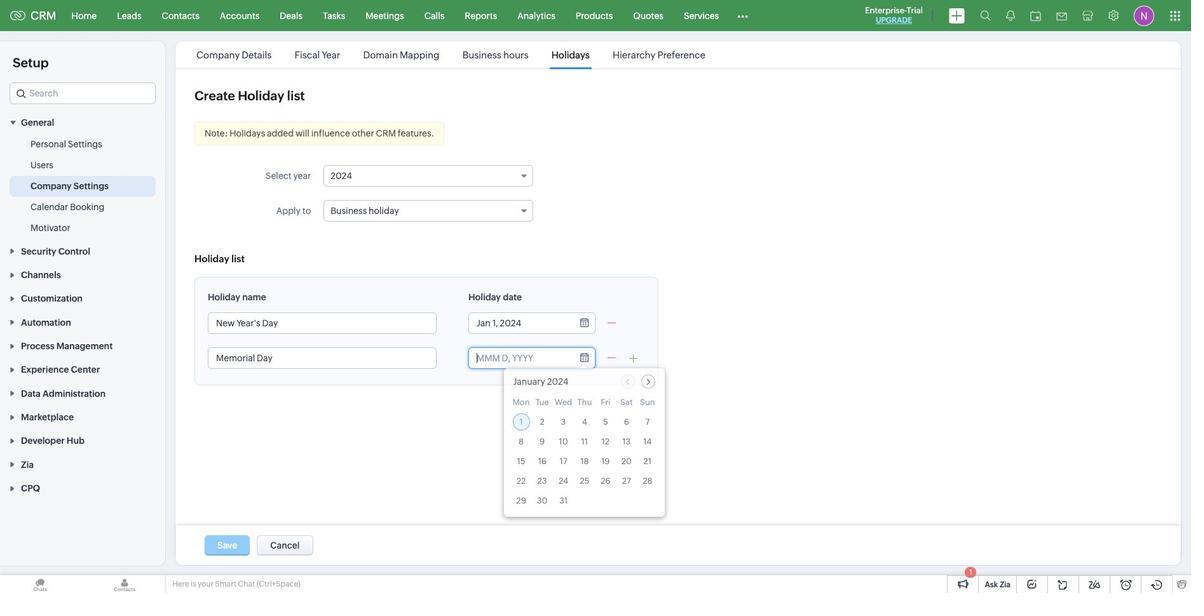 Task type: locate. For each thing, give the bounding box(es) containing it.
signals element
[[999, 0, 1023, 31]]

4 row from the top
[[513, 453, 656, 470]]

tuesday column header
[[534, 398, 551, 411]]

1 mmm d, yyyy text field from the top
[[469, 313, 571, 334]]

wednesday column header
[[555, 398, 572, 411]]

create menu image
[[949, 8, 965, 23]]

search element
[[973, 0, 999, 31]]

3 row from the top
[[513, 434, 656, 451]]

Holiday name text field
[[209, 313, 436, 334]]

0 vertical spatial mmm d, yyyy text field
[[469, 313, 571, 334]]

mmm d, yyyy text field for holiday name text box
[[469, 348, 571, 369]]

2 mmm d, yyyy text field from the top
[[469, 348, 571, 369]]

calendar image
[[1030, 10, 1041, 21]]

row
[[513, 398, 656, 411], [513, 414, 656, 431], [513, 434, 656, 451], [513, 453, 656, 470], [513, 473, 656, 490], [513, 493, 656, 510]]

None field
[[10, 83, 156, 104], [324, 165, 533, 187], [324, 200, 533, 222], [324, 165, 533, 187], [324, 200, 533, 222]]

MMM d, yyyy text field
[[469, 313, 571, 334], [469, 348, 571, 369]]

1 row from the top
[[513, 398, 656, 411]]

create menu element
[[941, 0, 973, 31]]

chats image
[[0, 576, 80, 594]]

region
[[0, 134, 165, 239]]

signals image
[[1006, 10, 1015, 21]]

saturday column header
[[618, 398, 635, 411]]

1 vertical spatial mmm d, yyyy text field
[[469, 348, 571, 369]]

grid
[[504, 395, 665, 517]]

Search text field
[[10, 83, 155, 104]]

Other Modules field
[[729, 5, 757, 26]]

search image
[[980, 10, 991, 21]]

contacts image
[[85, 576, 165, 594]]

list
[[185, 41, 717, 69]]

Holiday name text field
[[209, 348, 436, 369]]

thursday column header
[[576, 398, 593, 411]]



Task type: describe. For each thing, give the bounding box(es) containing it.
none field search
[[10, 83, 156, 104]]

mmm d, yyyy text field for holiday name text field
[[469, 313, 571, 334]]

2 row from the top
[[513, 414, 656, 431]]

sunday column header
[[639, 398, 656, 411]]

profile image
[[1134, 5, 1154, 26]]

5 row from the top
[[513, 473, 656, 490]]

6 row from the top
[[513, 493, 656, 510]]

profile element
[[1126, 0, 1162, 31]]

friday column header
[[597, 398, 614, 411]]

monday column header
[[513, 398, 530, 411]]

mails element
[[1049, 1, 1075, 30]]

mails image
[[1056, 12, 1067, 20]]



Task type: vqa. For each thing, say whether or not it's contained in the screenshot.
first row from the top of the page
yes



